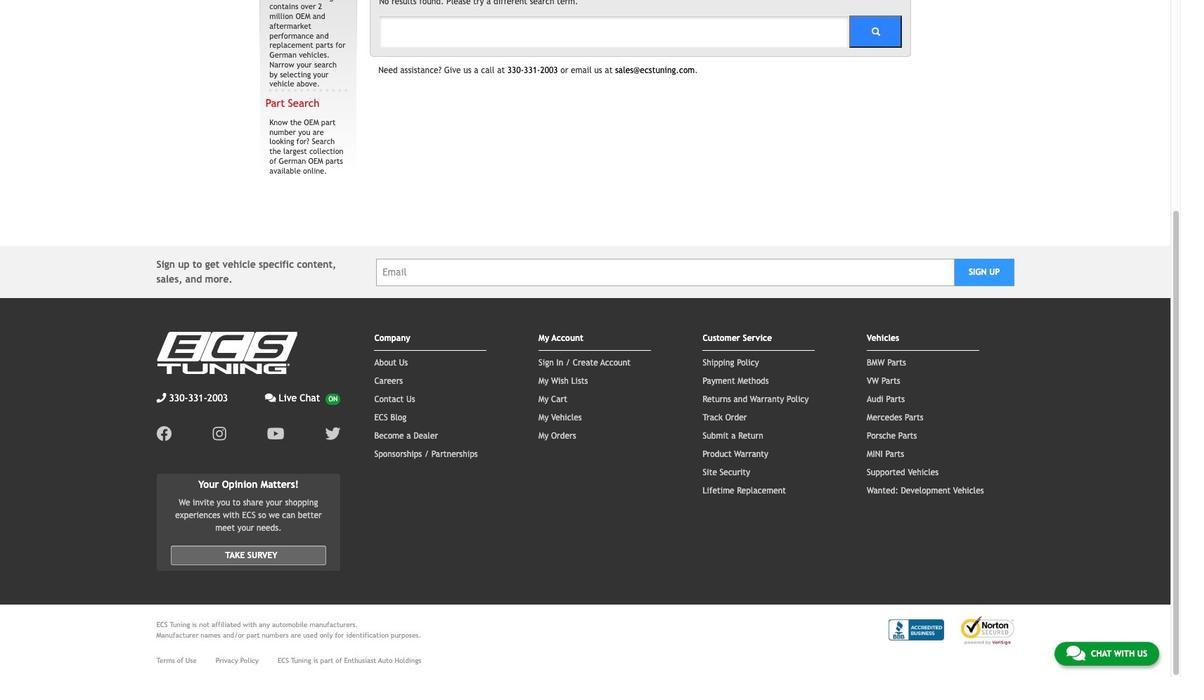Task type: describe. For each thing, give the bounding box(es) containing it.
1 vertical spatial comments image
[[1067, 645, 1086, 662]]

white image
[[872, 27, 882, 37]]

facebook logo image
[[157, 426, 172, 442]]

instagram logo image
[[213, 426, 226, 442]]

youtube logo image
[[267, 426, 285, 442]]

0 vertical spatial comments image
[[265, 393, 276, 403]]

phone image
[[157, 393, 166, 403]]



Task type: vqa. For each thing, say whether or not it's contained in the screenshot.
white IMAGE at the right
yes



Task type: locate. For each thing, give the bounding box(es) containing it.
0 horizontal spatial comments image
[[265, 393, 276, 403]]

None text field
[[379, 15, 850, 48]]

twitter logo image
[[325, 426, 341, 442]]

ecs tuning image
[[157, 332, 297, 374]]

comments image
[[265, 393, 276, 403], [1067, 645, 1086, 662]]

Email email field
[[376, 259, 955, 286]]

1 horizontal spatial comments image
[[1067, 645, 1086, 662]]



